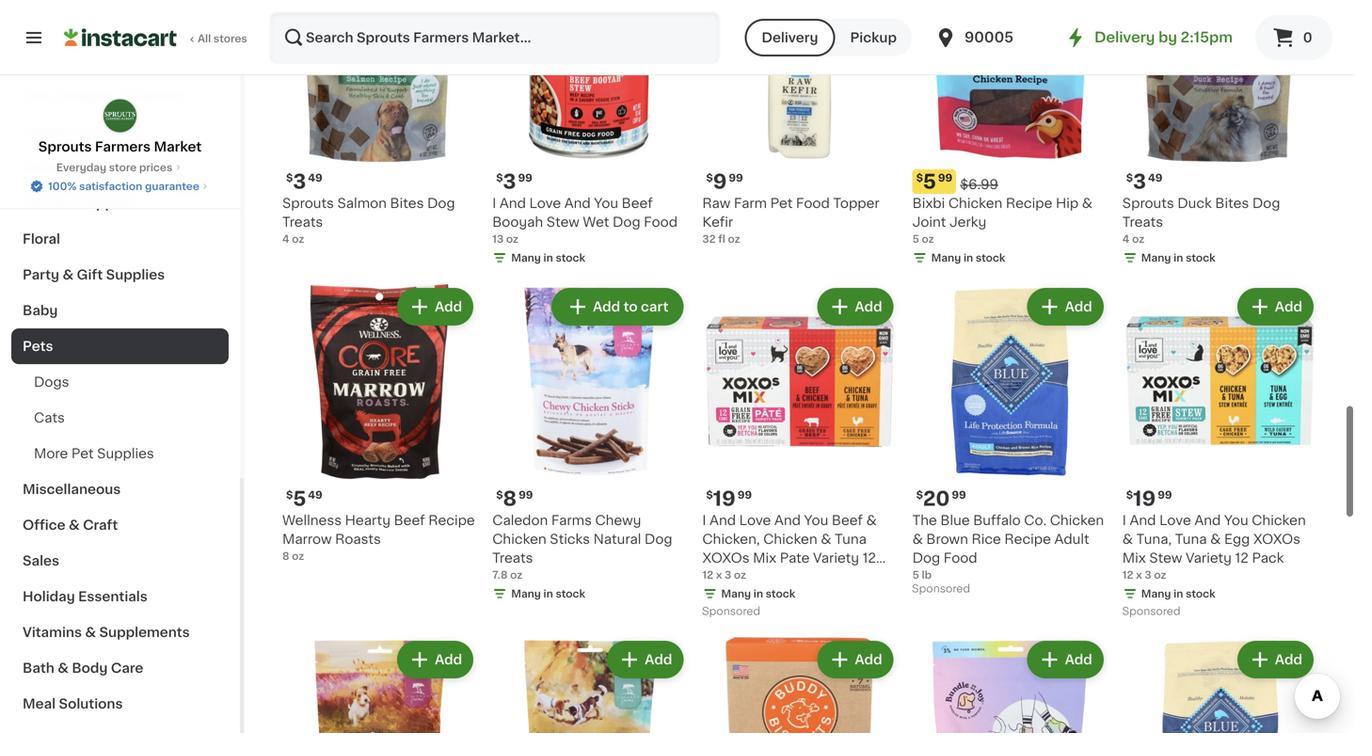 Task type: describe. For each thing, give the bounding box(es) containing it.
hearty
[[345, 514, 391, 527]]

hip
[[1056, 197, 1079, 210]]

pack for i and love and you chicken & tuna, tuna & egg xoxos mix stew variety 12 pack 12 x 3 oz
[[1252, 552, 1284, 565]]

$ for sprouts salmon bites dog treats
[[286, 173, 293, 183]]

cart
[[641, 300, 669, 313]]

delivery by 2:15pm
[[1095, 31, 1233, 44]]

caledon
[[493, 514, 548, 527]]

the
[[913, 514, 937, 527]]

90005
[[965, 31, 1014, 44]]

guarantee
[[145, 181, 199, 192]]

many for i and love and you beef & chicken, chicken & tuna xoxos mix pate variety 12 pack
[[721, 589, 751, 599]]

craft
[[83, 519, 118, 532]]

oz inside sprouts duck bites dog treats 4 oz
[[1133, 234, 1145, 244]]

$ for i and love and you beef booyah stew wet dog food
[[496, 173, 503, 183]]

raw
[[703, 197, 731, 210]]

beef for i and love and you beef booyah stew wet dog food 13 oz
[[622, 197, 653, 210]]

99 for the blue buffalo co. chicken & brown rice recipe adult dog food
[[952, 490, 966, 500]]

add inside button
[[593, 300, 621, 313]]

all stores
[[198, 33, 247, 44]]

19 for i and love and you beef & chicken, chicken & tuna xoxos mix pate variety 12 pack
[[713, 489, 736, 509]]

vitamins
[[23, 626, 82, 639]]

baby link
[[11, 293, 229, 329]]

in for bixbi chicken recipe hip & joint jerky
[[964, 253, 974, 263]]

sprouts farmers market link
[[38, 98, 202, 156]]

dog inside the blue buffalo co. chicken & brown rice recipe adult dog food 5 lb
[[913, 552, 941, 565]]

chewy
[[595, 514, 641, 527]]

baby
[[23, 304, 58, 317]]

$ for i and love and you beef & chicken, chicken & tuna xoxos mix pate variety 12 pack
[[706, 490, 713, 500]]

vinegars,
[[56, 89, 120, 103]]

bites for duck
[[1216, 197, 1249, 210]]

$ 3 99
[[496, 172, 533, 191]]

99 for i and love and you beef & chicken, chicken & tuna xoxos mix pate variety 12 pack
[[738, 490, 752, 500]]

$ inside $ 5 99 $6.99 bixbi chicken recipe hip & joint jerky 5 oz
[[916, 173, 923, 183]]

add to cart button
[[553, 290, 682, 324]]

dog inside "sprouts salmon bites dog treats 4 oz"
[[427, 197, 455, 210]]

personal care
[[23, 161, 118, 174]]

49 for sprouts salmon bites dog treats
[[308, 173, 323, 183]]

kitchen supplies link
[[11, 185, 229, 221]]

to
[[624, 300, 638, 313]]

3 for sprouts duck bites dog treats
[[1134, 172, 1147, 191]]

& inside $ 5 99 $6.99 bixbi chicken recipe hip & joint jerky 5 oz
[[1082, 197, 1093, 210]]

natural
[[594, 533, 641, 546]]

bath
[[23, 662, 54, 675]]

product group containing 5
[[282, 284, 477, 564]]

farms
[[552, 514, 592, 527]]

love inside i and love and you beef & chicken, chicken & tuna xoxos mix pate variety 12 pack
[[740, 514, 771, 527]]

farm
[[734, 197, 767, 210]]

sticks
[[550, 533, 590, 546]]

market
[[154, 140, 202, 153]]

in for caledon farms chewy chicken sticks natural dog treats
[[544, 589, 553, 599]]

oz inside i and love and you beef booyah stew wet dog food 13 oz
[[506, 234, 519, 244]]

3 for i and love and you beef booyah stew wet dog food
[[503, 172, 516, 191]]

pickup button
[[835, 19, 912, 56]]

variety for tuna
[[813, 552, 859, 565]]

many for bixbi chicken recipe hip & joint jerky
[[932, 253, 961, 263]]

$ for i and love and you chicken & tuna, tuna & egg xoxos mix stew variety 12 pack
[[1127, 490, 1134, 500]]

miscellaneous link
[[11, 472, 229, 507]]

floral
[[23, 233, 60, 246]]

chicken inside $ 5 99 $6.99 bixbi chicken recipe hip & joint jerky 5 oz
[[949, 197, 1003, 210]]

sales link
[[11, 543, 229, 579]]

floral link
[[11, 221, 229, 257]]

many for caledon farms chewy chicken sticks natural dog treats
[[511, 589, 541, 599]]

5 up wellness
[[293, 489, 306, 509]]

stock for i and love and you chicken & tuna, tuna & egg xoxos mix stew variety 12 pack
[[1186, 589, 1216, 599]]

recipe inside the blue buffalo co. chicken & brown rice recipe adult dog food 5 lb
[[1005, 533, 1051, 546]]

health
[[23, 125, 68, 138]]

recipe inside wellness hearty beef recipe marrow roasts 8 oz
[[429, 514, 475, 527]]

bites for salmon
[[390, 197, 424, 210]]

0 horizontal spatial pet
[[71, 447, 94, 460]]

stock for caledon farms chewy chicken sticks natural dog treats
[[556, 589, 586, 599]]

many in stock for i and love and you chicken & tuna, tuna & egg xoxos mix stew variety 12 pack
[[1142, 589, 1216, 599]]

$ 5 99 $6.99 bixbi chicken recipe hip & joint jerky 5 oz
[[913, 172, 1093, 244]]

many in stock for i and love and you beef & chicken, chicken & tuna xoxos mix pate variety 12 pack
[[721, 589, 796, 599]]

xoxos for i and love and you chicken & tuna, tuna & egg xoxos mix stew variety 12 pack 12 x 3 oz
[[1254, 533, 1301, 546]]

sponsored badge image for i and love and you beef & chicken, chicken & tuna xoxos mix pate variety 12 pack
[[703, 607, 760, 618]]

$5.99 original price: $6.99 element
[[913, 169, 1108, 194]]

90005 button
[[935, 11, 1048, 64]]

0 vertical spatial 8
[[503, 489, 517, 509]]

holiday essentials
[[23, 590, 148, 603]]

5 down joint
[[913, 234, 920, 244]]

marrow
[[282, 533, 332, 546]]

dog inside caledon farms chewy chicken sticks natural dog treats 7.8 oz
[[645, 533, 673, 546]]

more pet supplies link
[[11, 436, 229, 472]]

stew inside i and love and you chicken & tuna, tuna & egg xoxos mix stew variety 12 pack 12 x 3 oz
[[1150, 552, 1183, 565]]

0 button
[[1256, 15, 1333, 60]]

dogs link
[[11, 364, 229, 400]]

health care
[[23, 125, 103, 138]]

raw farm pet food topper kefir 32 fl oz
[[703, 197, 880, 244]]

$ 19 99 for i and love and you beef & chicken, chicken & tuna xoxos mix pate variety 12 pack
[[706, 489, 752, 509]]

buffalo
[[974, 514, 1021, 527]]

oz inside i and love and you chicken & tuna, tuna & egg xoxos mix stew variety 12 pack 12 x 3 oz
[[1154, 570, 1167, 580]]

care for health care
[[71, 125, 103, 138]]

treats for salmon
[[282, 215, 323, 229]]

gift
[[77, 268, 103, 281]]

100%
[[48, 181, 77, 192]]

99 for caledon farms chewy chicken sticks natural dog treats
[[519, 490, 533, 500]]

5 inside the blue buffalo co. chicken & brown rice recipe adult dog food 5 lb
[[913, 570, 920, 580]]

dog inside sprouts duck bites dog treats 4 oz
[[1253, 197, 1281, 210]]

meal solutions
[[23, 698, 123, 711]]

$ 19 99 for i and love and you chicken & tuna, tuna & egg xoxos mix stew variety 12 pack
[[1127, 489, 1172, 509]]

store
[[109, 162, 137, 173]]

egg
[[1225, 533, 1250, 546]]

100% satisfaction guarantee button
[[29, 175, 211, 194]]

$ for wellness hearty beef recipe marrow roasts
[[286, 490, 293, 500]]

food inside i and love and you beef booyah stew wet dog food 13 oz
[[644, 215, 678, 229]]

3 inside i and love and you chicken & tuna, tuna & egg xoxos mix stew variety 12 pack 12 x 3 oz
[[1145, 570, 1152, 580]]

pickup
[[850, 31, 897, 44]]

wet
[[583, 215, 609, 229]]

variety for egg
[[1186, 552, 1232, 565]]

topper
[[833, 197, 880, 210]]

brown
[[927, 533, 969, 546]]

bixbi
[[913, 197, 945, 210]]

all
[[198, 33, 211, 44]]

19 for i and love and you chicken & tuna, tuna & egg xoxos mix stew variety 12 pack
[[1134, 489, 1156, 509]]

$6.99
[[960, 178, 999, 191]]

dog inside i and love and you beef booyah stew wet dog food 13 oz
[[613, 215, 641, 229]]

chicken inside caledon farms chewy chicken sticks natural dog treats 7.8 oz
[[493, 533, 547, 546]]

pate
[[780, 552, 810, 565]]

delivery for delivery
[[762, 31, 818, 44]]

oils, vinegars, & spices
[[23, 89, 183, 103]]

product group containing 20
[[913, 284, 1108, 600]]

many in stock for i and love and you beef booyah stew wet dog food
[[511, 253, 586, 263]]

pets
[[23, 340, 53, 353]]

32
[[703, 234, 716, 244]]

jerky
[[950, 215, 987, 229]]

stores
[[214, 33, 247, 44]]

chicken inside i and love and you beef & chicken, chicken & tuna xoxos mix pate variety 12 pack
[[764, 533, 818, 546]]

4 for duck
[[1123, 234, 1130, 244]]

99 for i and love and you beef booyah stew wet dog food
[[518, 173, 533, 183]]

roasts
[[335, 533, 381, 546]]

8 inside wellness hearty beef recipe marrow roasts 8 oz
[[282, 551, 289, 562]]

3 for sprouts salmon bites dog treats
[[293, 172, 306, 191]]

$ 3 49 for sprouts duck bites dog treats
[[1127, 172, 1163, 191]]

bath & body care link
[[11, 650, 229, 686]]

mix for chicken,
[[753, 552, 777, 565]]

instacart logo image
[[64, 26, 177, 49]]

you inside i and love and you beef & chicken, chicken & tuna xoxos mix pate variety 12 pack
[[804, 514, 829, 527]]

everyday store prices
[[56, 162, 173, 173]]

care for personal care
[[85, 161, 118, 174]]

$ 5 49
[[286, 489, 323, 509]]

sprouts farmers market logo image
[[102, 98, 138, 134]]

prices
[[139, 162, 173, 173]]

$ for raw farm pet food topper kefir
[[706, 173, 713, 183]]

cats
[[34, 411, 65, 425]]

spices
[[137, 89, 183, 103]]



Task type: vqa. For each thing, say whether or not it's contained in the screenshot.
first $ 3 49 from right
yes



Task type: locate. For each thing, give the bounding box(es) containing it.
pack inside i and love and you chicken & tuna, tuna & egg xoxos mix stew variety 12 pack 12 x 3 oz
[[1252, 552, 1284, 565]]

99 for i and love and you chicken & tuna, tuna & egg xoxos mix stew variety 12 pack
[[1158, 490, 1172, 500]]

x down tuna,
[[1136, 570, 1143, 580]]

pet
[[771, 197, 793, 210], [71, 447, 94, 460]]

all stores link
[[64, 11, 249, 64]]

2 x from the left
[[1136, 570, 1143, 580]]

2 mix from the left
[[1123, 552, 1146, 565]]

party
[[23, 268, 59, 281]]

care down vitamins & supplements link
[[111, 662, 143, 675]]

0 vertical spatial xoxos
[[1254, 533, 1301, 546]]

stock down jerky
[[976, 253, 1006, 263]]

8 up caledon
[[503, 489, 517, 509]]

49 for sprouts duck bites dog treats
[[1148, 173, 1163, 183]]

beef left the at the bottom of the page
[[832, 514, 863, 527]]

stew down tuna,
[[1150, 552, 1183, 565]]

1 horizontal spatial 4
[[1123, 234, 1130, 244]]

2 horizontal spatial beef
[[832, 514, 863, 527]]

care up satisfaction
[[85, 161, 118, 174]]

chicken,
[[703, 533, 760, 546]]

0 horizontal spatial 8
[[282, 551, 289, 562]]

1 horizontal spatial x
[[1136, 570, 1143, 580]]

you up pate
[[804, 514, 829, 527]]

i inside i and love and you beef & chicken, chicken & tuna xoxos mix pate variety 12 pack
[[703, 514, 706, 527]]

$ 8 99
[[496, 489, 533, 509]]

$ 3 49
[[286, 172, 323, 191], [1127, 172, 1163, 191]]

product group containing 8
[[493, 284, 688, 605]]

health care link
[[11, 114, 229, 150]]

food
[[796, 197, 830, 210], [644, 215, 678, 229], [944, 552, 978, 565]]

beef left raw
[[622, 197, 653, 210]]

0 horizontal spatial $ 3 49
[[286, 172, 323, 191]]

many in stock down 12 x 3 oz at the right bottom of page
[[721, 589, 796, 599]]

bath & body care
[[23, 662, 143, 675]]

variety down egg
[[1186, 552, 1232, 565]]

party & gift supplies link
[[11, 257, 229, 293]]

recipe down co.
[[1005, 533, 1051, 546]]

stock for bixbi chicken recipe hip & joint jerky
[[976, 253, 1006, 263]]

dog
[[427, 197, 455, 210], [1253, 197, 1281, 210], [613, 215, 641, 229], [645, 533, 673, 546], [913, 552, 941, 565]]

0 vertical spatial pack
[[1252, 552, 1284, 565]]

100% satisfaction guarantee
[[48, 181, 199, 192]]

mix for tuna,
[[1123, 552, 1146, 565]]

you for 19
[[1225, 514, 1249, 527]]

bites
[[390, 197, 424, 210], [1216, 197, 1249, 210]]

mix inside i and love and you chicken & tuna, tuna & egg xoxos mix stew variety 12 pack 12 x 3 oz
[[1123, 552, 1146, 565]]

stock down i and love and you beef booyah stew wet dog food 13 oz
[[556, 253, 586, 263]]

in down caledon farms chewy chicken sticks natural dog treats 7.8 oz
[[544, 589, 553, 599]]

1 horizontal spatial variety
[[1186, 552, 1232, 565]]

love
[[529, 197, 561, 210], [740, 514, 771, 527], [1160, 514, 1192, 527]]

treats inside caledon farms chewy chicken sticks natural dog treats 7.8 oz
[[493, 552, 533, 565]]

product group
[[282, 284, 477, 564], [493, 284, 688, 605], [703, 284, 898, 622], [913, 284, 1108, 600], [1123, 284, 1318, 622], [282, 637, 477, 733], [493, 637, 688, 733], [703, 637, 898, 733], [913, 637, 1108, 733], [1123, 637, 1318, 733]]

1 horizontal spatial food
[[796, 197, 830, 210]]

0 horizontal spatial sponsored badge image
[[703, 607, 760, 618]]

many in stock down caledon farms chewy chicken sticks natural dog treats 7.8 oz
[[511, 589, 586, 599]]

essentials
[[78, 590, 148, 603]]

99 up booyah
[[518, 173, 533, 183]]

i for 3
[[493, 197, 496, 210]]

99 up caledon
[[519, 490, 533, 500]]

0 horizontal spatial pack
[[703, 570, 735, 584]]

kitchen
[[23, 197, 75, 210]]

sponsored badge image for i and love and you chicken & tuna, tuna & egg xoxos mix stew variety 12 pack
[[1123, 607, 1180, 618]]

1 4 from the left
[[282, 234, 290, 244]]

99 for raw farm pet food topper kefir
[[729, 173, 743, 183]]

i right co.
[[1123, 514, 1127, 527]]

0 horizontal spatial treats
[[282, 215, 323, 229]]

xoxos inside i and love and you beef & chicken, chicken & tuna xoxos mix pate variety 12 pack
[[703, 552, 750, 565]]

1 vertical spatial food
[[644, 215, 678, 229]]

beef inside i and love and you beef booyah stew wet dog food 13 oz
[[622, 197, 653, 210]]

2 horizontal spatial love
[[1160, 514, 1192, 527]]

more pet supplies
[[34, 447, 154, 460]]

in for i and love and you chicken & tuna, tuna & egg xoxos mix stew variety 12 pack
[[1174, 589, 1184, 599]]

0 horizontal spatial variety
[[813, 552, 859, 565]]

cats link
[[11, 400, 229, 436]]

1 horizontal spatial treats
[[493, 552, 533, 565]]

1 horizontal spatial you
[[804, 514, 829, 527]]

sponsored badge image
[[913, 584, 970, 595], [703, 607, 760, 618], [1123, 607, 1180, 618]]

20
[[923, 489, 950, 509]]

5
[[923, 172, 937, 191], [913, 234, 920, 244], [293, 489, 306, 509], [913, 570, 920, 580]]

2 vertical spatial recipe
[[1005, 533, 1051, 546]]

in
[[544, 253, 553, 263], [964, 253, 974, 263], [1174, 253, 1184, 263], [754, 589, 763, 599], [544, 589, 553, 599], [1174, 589, 1184, 599]]

supplements
[[99, 626, 190, 639]]

1 horizontal spatial pet
[[771, 197, 793, 210]]

more
[[34, 447, 68, 460]]

2 variety from the left
[[1186, 552, 1232, 565]]

xoxos right egg
[[1254, 533, 1301, 546]]

service type group
[[745, 19, 912, 56]]

add to cart
[[593, 300, 669, 313]]

beef inside wellness hearty beef recipe marrow roasts 8 oz
[[394, 514, 425, 527]]

1 horizontal spatial sprouts
[[282, 197, 334, 210]]

stock
[[556, 253, 586, 263], [976, 253, 1006, 263], [1186, 253, 1216, 263], [766, 589, 796, 599], [556, 589, 586, 599], [1186, 589, 1216, 599]]

0 horizontal spatial 4
[[282, 234, 290, 244]]

love up booyah
[[529, 197, 561, 210]]

bites inside "sprouts salmon bites dog treats 4 oz"
[[390, 197, 424, 210]]

2 horizontal spatial food
[[944, 552, 978, 565]]

tuna inside i and love and you beef & chicken, chicken & tuna xoxos mix pate variety 12 pack
[[835, 533, 867, 546]]

many in stock down sprouts duck bites dog treats 4 oz at the right top
[[1142, 253, 1216, 263]]

sprouts for sprouts salmon bites dog treats 4 oz
[[282, 197, 334, 210]]

treats for duck
[[1123, 215, 1164, 229]]

oz inside $ 5 99 $6.99 bixbi chicken recipe hip & joint jerky 5 oz
[[922, 234, 934, 244]]

49 up "sprouts salmon bites dog treats 4 oz"
[[308, 173, 323, 183]]

you up wet
[[594, 197, 619, 210]]

sponsored badge image down tuna,
[[1123, 607, 1180, 618]]

99 right 20
[[952, 490, 966, 500]]

2:15pm
[[1181, 31, 1233, 44]]

2 horizontal spatial sponsored badge image
[[1123, 607, 1180, 618]]

0 vertical spatial supplies
[[79, 197, 137, 210]]

delivery left by
[[1095, 31, 1155, 44]]

2 vertical spatial food
[[944, 552, 978, 565]]

love for 19
[[1160, 514, 1192, 527]]

99 inside the $ 3 99
[[518, 173, 533, 183]]

& inside "link"
[[58, 662, 69, 675]]

miscellaneous
[[23, 483, 121, 496]]

0 horizontal spatial sprouts
[[38, 140, 92, 153]]

many down caledon farms chewy chicken sticks natural dog treats 7.8 oz
[[511, 589, 541, 599]]

0 horizontal spatial bites
[[390, 197, 424, 210]]

2 horizontal spatial sprouts
[[1123, 197, 1175, 210]]

2 19 from the left
[[1134, 489, 1156, 509]]

99 up chicken,
[[738, 490, 752, 500]]

bites right duck
[[1216, 197, 1249, 210]]

mix inside i and love and you beef & chicken, chicken & tuna xoxos mix pate variety 12 pack
[[753, 552, 777, 565]]

many down sprouts duck bites dog treats 4 oz at the right top
[[1142, 253, 1171, 263]]

1 horizontal spatial beef
[[622, 197, 653, 210]]

49 up sprouts duck bites dog treats 4 oz at the right top
[[1148, 173, 1163, 183]]

$ 3 49 up "sprouts salmon bites dog treats 4 oz"
[[286, 172, 323, 191]]

oz inside wellness hearty beef recipe marrow roasts 8 oz
[[292, 551, 304, 562]]

0 vertical spatial pet
[[771, 197, 793, 210]]

1 horizontal spatial delivery
[[1095, 31, 1155, 44]]

many for i and love and you beef booyah stew wet dog food
[[511, 253, 541, 263]]

2 $ 3 49 from the left
[[1127, 172, 1163, 191]]

vitamins & supplements
[[23, 626, 190, 639]]

love inside i and love and you beef booyah stew wet dog food 13 oz
[[529, 197, 561, 210]]

delivery left the pickup
[[762, 31, 818, 44]]

sprouts for sprouts farmers market
[[38, 140, 92, 153]]

pet inside raw farm pet food topper kefir 32 fl oz
[[771, 197, 793, 210]]

sprouts for sprouts duck bites dog treats 4 oz
[[1123, 197, 1175, 210]]

bites inside sprouts duck bites dog treats 4 oz
[[1216, 197, 1249, 210]]

food inside raw farm pet food topper kefir 32 fl oz
[[796, 197, 830, 210]]

you inside i and love and you chicken & tuna, tuna & egg xoxos mix stew variety 12 pack 12 x 3 oz
[[1225, 514, 1249, 527]]

99 inside $ 20 99
[[952, 490, 966, 500]]

0 horizontal spatial $ 19 99
[[706, 489, 752, 509]]

xoxos
[[1254, 533, 1301, 546], [703, 552, 750, 565]]

joint
[[913, 215, 946, 229]]

1 horizontal spatial stew
[[1150, 552, 1183, 565]]

stew
[[547, 215, 580, 229], [1150, 552, 1183, 565]]

many down tuna,
[[1142, 589, 1171, 599]]

1 horizontal spatial tuna
[[1175, 533, 1207, 546]]

3 down chicken,
[[725, 570, 732, 580]]

in inside product group
[[544, 589, 553, 599]]

food left the kefir
[[644, 215, 678, 229]]

booyah
[[493, 215, 543, 229]]

wellness hearty beef recipe marrow roasts 8 oz
[[282, 514, 475, 562]]

supplies down floral link
[[106, 268, 165, 281]]

tuna,
[[1137, 533, 1172, 546]]

2 tuna from the left
[[1175, 533, 1207, 546]]

1 vertical spatial 8
[[282, 551, 289, 562]]

x
[[716, 570, 722, 580], [1136, 570, 1143, 580]]

in down sprouts duck bites dog treats 4 oz at the right top
[[1174, 253, 1184, 263]]

sprouts left salmon
[[282, 197, 334, 210]]

many in stock for sprouts duck bites dog treats
[[1142, 253, 1216, 263]]

i and love and you chicken & tuna, tuna & egg xoxos mix stew variety 12 pack 12 x 3 oz
[[1123, 514, 1306, 580]]

1 vertical spatial recipe
[[429, 514, 475, 527]]

many in stock down jerky
[[932, 253, 1006, 263]]

chicken inside the blue buffalo co. chicken & brown rice recipe adult dog food 5 lb
[[1050, 514, 1104, 527]]

Search field
[[271, 13, 719, 62]]

recipe down $5.99 original price: $6.99 element
[[1006, 197, 1053, 210]]

dog up the "lb"
[[913, 552, 941, 565]]

delivery for delivery by 2:15pm
[[1095, 31, 1155, 44]]

1 vertical spatial pack
[[703, 570, 735, 584]]

love for 3
[[529, 197, 561, 210]]

x inside i and love and you chicken & tuna, tuna & egg xoxos mix stew variety 12 pack 12 x 3 oz
[[1136, 570, 1143, 580]]

1 horizontal spatial xoxos
[[1254, 533, 1301, 546]]

1 tuna from the left
[[835, 533, 867, 546]]

1 vertical spatial supplies
[[106, 268, 165, 281]]

0 horizontal spatial beef
[[394, 514, 425, 527]]

0 horizontal spatial you
[[594, 197, 619, 210]]

xoxos inside i and love and you chicken & tuna, tuna & egg xoxos mix stew variety 12 pack 12 x 3 oz
[[1254, 533, 1301, 546]]

1 horizontal spatial love
[[740, 514, 771, 527]]

many down booyah
[[511, 253, 541, 263]]

many for sprouts duck bites dog treats
[[1142, 253, 1171, 263]]

in for i and love and you beef & chicken, chicken & tuna xoxos mix pate variety 12 pack
[[754, 589, 763, 599]]

many in stock for bixbi chicken recipe hip & joint jerky
[[932, 253, 1006, 263]]

$ 19 99 up tuna,
[[1127, 489, 1172, 509]]

body
[[72, 662, 108, 675]]

8
[[503, 489, 517, 509], [282, 551, 289, 562]]

pack for i and love and you beef & chicken, chicken & tuna xoxos mix pate variety 12 pack
[[703, 570, 735, 584]]

many down 12 x 3 oz at the right bottom of page
[[721, 589, 751, 599]]

19 up tuna,
[[1134, 489, 1156, 509]]

mix left pate
[[753, 552, 777, 565]]

oz inside caledon farms chewy chicken sticks natural dog treats 7.8 oz
[[510, 570, 523, 580]]

oz inside raw farm pet food topper kefir 32 fl oz
[[728, 234, 741, 244]]

pack
[[1252, 552, 1284, 565], [703, 570, 735, 584]]

vitamins & supplements link
[[11, 615, 229, 650]]

food inside the blue buffalo co. chicken & brown rice recipe adult dog food 5 lb
[[944, 552, 978, 565]]

1 19 from the left
[[713, 489, 736, 509]]

many in stock down i and love and you chicken & tuna, tuna & egg xoxos mix stew variety 12 pack 12 x 3 oz
[[1142, 589, 1216, 599]]

dog right natural
[[645, 533, 673, 546]]

you for 3
[[594, 197, 619, 210]]

1 x from the left
[[716, 570, 722, 580]]

0 vertical spatial recipe
[[1006, 197, 1053, 210]]

$ for the blue buffalo co. chicken & brown rice recipe adult dog food
[[916, 490, 923, 500]]

3 up booyah
[[503, 172, 516, 191]]

$ inside $ 5 49
[[286, 490, 293, 500]]

2 $ 19 99 from the left
[[1127, 489, 1172, 509]]

99 right the 9
[[729, 173, 743, 183]]

many for i and love and you chicken & tuna, tuna & egg xoxos mix stew variety 12 pack
[[1142, 589, 1171, 599]]

4 inside sprouts duck bites dog treats 4 oz
[[1123, 234, 1130, 244]]

1 vertical spatial pet
[[71, 447, 94, 460]]

recipe left caledon
[[429, 514, 475, 527]]

$ inside the $ 3 99
[[496, 173, 503, 183]]

1 horizontal spatial mix
[[1123, 552, 1146, 565]]

sponsored badge image down the "lb"
[[913, 584, 970, 595]]

4 inside "sprouts salmon bites dog treats 4 oz"
[[282, 234, 290, 244]]

0 horizontal spatial mix
[[753, 552, 777, 565]]

tuna inside i and love and you chicken & tuna, tuna & egg xoxos mix stew variety 12 pack 12 x 3 oz
[[1175, 533, 1207, 546]]

care down vinegars,
[[71, 125, 103, 138]]

99 inside $ 5 99 $6.99 bixbi chicken recipe hip & joint jerky 5 oz
[[938, 173, 953, 183]]

love up tuna,
[[1160, 514, 1192, 527]]

4 for salmon
[[282, 234, 290, 244]]

xoxos up 12 x 3 oz at the right bottom of page
[[703, 552, 750, 565]]

adult
[[1055, 533, 1090, 546]]

&
[[123, 89, 134, 103], [1082, 197, 1093, 210], [63, 268, 74, 281], [867, 514, 877, 527], [69, 519, 80, 532], [821, 533, 832, 546], [913, 533, 923, 546], [1123, 533, 1133, 546], [1211, 533, 1221, 546], [85, 626, 96, 639], [58, 662, 69, 675]]

recipe inside $ 5 99 $6.99 bixbi chicken recipe hip & joint jerky 5 oz
[[1006, 197, 1053, 210]]

mix
[[753, 552, 777, 565], [1123, 552, 1146, 565]]

sprouts inside sprouts duck bites dog treats 4 oz
[[1123, 197, 1175, 210]]

1 horizontal spatial $ 3 49
[[1127, 172, 1163, 191]]

supplies down cats link
[[97, 447, 154, 460]]

49 for wellness hearty beef recipe marrow roasts
[[308, 490, 323, 500]]

1 horizontal spatial bites
[[1216, 197, 1249, 210]]

pet right farm
[[771, 197, 793, 210]]

4
[[282, 234, 290, 244], [1123, 234, 1130, 244]]

& inside the blue buffalo co. chicken & brown rice recipe adult dog food 5 lb
[[913, 533, 923, 546]]

in down i and love and you beef & chicken, chicken & tuna xoxos mix pate variety 12 pack
[[754, 589, 763, 599]]

sprouts inside "link"
[[38, 140, 92, 153]]

99
[[729, 173, 743, 183], [518, 173, 533, 183], [938, 173, 953, 183], [738, 490, 752, 500], [519, 490, 533, 500], [952, 490, 966, 500], [1158, 490, 1172, 500]]

dog right wet
[[613, 215, 641, 229]]

1 horizontal spatial 8
[[503, 489, 517, 509]]

i inside i and love and you chicken & tuna, tuna & egg xoxos mix stew variety 12 pack 12 x 3 oz
[[1123, 514, 1127, 527]]

stock down pate
[[766, 589, 796, 599]]

8 down marrow
[[282, 551, 289, 562]]

2 horizontal spatial i
[[1123, 514, 1127, 527]]

mix down tuna,
[[1123, 552, 1146, 565]]

satisfaction
[[79, 181, 142, 192]]

salmon
[[337, 197, 387, 210]]

chicken inside i and love and you chicken & tuna, tuna & egg xoxos mix stew variety 12 pack 12 x 3 oz
[[1252, 514, 1306, 527]]

delivery inside button
[[762, 31, 818, 44]]

None search field
[[269, 11, 720, 64]]

99 up tuna,
[[1158, 490, 1172, 500]]

0 vertical spatial stew
[[547, 215, 580, 229]]

0 vertical spatial food
[[796, 197, 830, 210]]

0 horizontal spatial x
[[716, 570, 722, 580]]

1 vertical spatial care
[[85, 161, 118, 174]]

99 inside $ 8 99
[[519, 490, 533, 500]]

food left topper
[[796, 197, 830, 210]]

1 vertical spatial xoxos
[[703, 552, 750, 565]]

in for sprouts duck bites dog treats
[[1174, 253, 1184, 263]]

stock down i and love and you chicken & tuna, tuna & egg xoxos mix stew variety 12 pack 12 x 3 oz
[[1186, 589, 1216, 599]]

$ inside $ 20 99
[[916, 490, 923, 500]]

in down jerky
[[964, 253, 974, 263]]

office
[[23, 519, 66, 532]]

$ 9 99
[[706, 172, 743, 191]]

12 inside i and love and you beef & chicken, chicken & tuna xoxos mix pate variety 12 pack
[[863, 552, 876, 565]]

i
[[493, 197, 496, 210], [703, 514, 706, 527], [1123, 514, 1127, 527]]

0 horizontal spatial love
[[529, 197, 561, 210]]

12 x 3 oz
[[703, 570, 747, 580]]

many in stock down booyah
[[511, 253, 586, 263]]

co.
[[1024, 514, 1047, 527]]

many in stock
[[511, 253, 586, 263], [932, 253, 1006, 263], [1142, 253, 1216, 263], [721, 589, 796, 599], [511, 589, 586, 599], [1142, 589, 1216, 599]]

i inside i and love and you beef booyah stew wet dog food 13 oz
[[493, 197, 496, 210]]

stock for sprouts duck bites dog treats
[[1186, 253, 1216, 263]]

1 $ 19 99 from the left
[[706, 489, 752, 509]]

0 horizontal spatial 19
[[713, 489, 736, 509]]

everyday
[[56, 162, 106, 173]]

0 horizontal spatial food
[[644, 215, 678, 229]]

1 horizontal spatial pack
[[1252, 552, 1284, 565]]

99 inside $ 9 99
[[729, 173, 743, 183]]

care inside "link"
[[111, 662, 143, 675]]

2 4 from the left
[[1123, 234, 1130, 244]]

5 up bixbi
[[923, 172, 937, 191]]

1 mix from the left
[[753, 552, 777, 565]]

stock down caledon farms chewy chicken sticks natural dog treats 7.8 oz
[[556, 589, 586, 599]]

$ 19 99 up chicken,
[[706, 489, 752, 509]]

0 vertical spatial care
[[71, 125, 103, 138]]

2 vertical spatial care
[[111, 662, 143, 675]]

stew inside i and love and you beef booyah stew wet dog food 13 oz
[[547, 215, 580, 229]]

1 horizontal spatial i
[[703, 514, 706, 527]]

1 bites from the left
[[390, 197, 424, 210]]

by
[[1159, 31, 1178, 44]]

$ inside $ 9 99
[[706, 173, 713, 183]]

$ for caledon farms chewy chicken sticks natural dog treats
[[496, 490, 503, 500]]

$ 20 99
[[916, 489, 966, 509]]

x down chicken,
[[716, 570, 722, 580]]

stock down sprouts duck bites dog treats 4 oz at the right top
[[1186, 253, 1216, 263]]

i and love and you beef & chicken, chicken & tuna xoxos mix pate variety 12 pack
[[703, 514, 877, 584]]

sales
[[23, 554, 59, 568]]

many down joint
[[932, 253, 961, 263]]

you inside i and love and you beef booyah stew wet dog food 13 oz
[[594, 197, 619, 210]]

1 vertical spatial stew
[[1150, 552, 1183, 565]]

xoxos for i and love and you beef & chicken, chicken & tuna xoxos mix pate variety 12 pack
[[703, 552, 750, 565]]

variety inside i and love and you beef & chicken, chicken & tuna xoxos mix pate variety 12 pack
[[813, 552, 859, 565]]

2 bites from the left
[[1216, 197, 1249, 210]]

2 horizontal spatial treats
[[1123, 215, 1164, 229]]

1 horizontal spatial $ 19 99
[[1127, 489, 1172, 509]]

bites right salmon
[[390, 197, 424, 210]]

pack inside i and love and you beef & chicken, chicken & tuna xoxos mix pate variety 12 pack
[[703, 570, 735, 584]]

2 vertical spatial supplies
[[97, 447, 154, 460]]

1 $ 3 49 from the left
[[286, 172, 323, 191]]

love up chicken,
[[740, 514, 771, 527]]

sprouts
[[38, 140, 92, 153], [282, 197, 334, 210], [1123, 197, 1175, 210]]

beef inside i and love and you beef & chicken, chicken & tuna xoxos mix pate variety 12 pack
[[832, 514, 863, 527]]

i for 19
[[1123, 514, 1127, 527]]

beef right "hearty"
[[394, 514, 425, 527]]

0 horizontal spatial delivery
[[762, 31, 818, 44]]

farmers
[[95, 140, 151, 153]]

pet right 'more'
[[71, 447, 94, 460]]

$ inside $ 8 99
[[496, 490, 503, 500]]

0 horizontal spatial tuna
[[835, 533, 867, 546]]

stock for i and love and you beef & chicken, chicken & tuna xoxos mix pate variety 12 pack
[[766, 589, 796, 599]]

duck
[[1178, 197, 1212, 210]]

$ for sprouts duck bites dog treats
[[1127, 173, 1134, 183]]

5 left the "lb"
[[913, 570, 920, 580]]

1 horizontal spatial sponsored badge image
[[913, 584, 970, 595]]

$ 3 49 for sprouts salmon bites dog treats
[[286, 172, 323, 191]]

you up egg
[[1225, 514, 1249, 527]]

variety right pate
[[813, 552, 859, 565]]

sprouts down health care
[[38, 140, 92, 153]]

beef for i and love and you beef & chicken, chicken & tuna xoxos mix pate variety 12 pack
[[832, 514, 863, 527]]

i down the $ 3 99
[[493, 197, 496, 210]]

0 horizontal spatial xoxos
[[703, 552, 750, 565]]

0 horizontal spatial stew
[[547, 215, 580, 229]]

i up chicken,
[[703, 514, 706, 527]]

3 down tuna,
[[1145, 570, 1152, 580]]

9
[[713, 172, 727, 191]]

variety inside i and love and you chicken & tuna, tuna & egg xoxos mix stew variety 12 pack 12 x 3 oz
[[1186, 552, 1232, 565]]

stew left wet
[[547, 215, 580, 229]]

1 variety from the left
[[813, 552, 859, 565]]

holiday
[[23, 590, 75, 603]]

dog right salmon
[[427, 197, 455, 210]]

treats inside "sprouts salmon bites dog treats 4 oz"
[[282, 215, 323, 229]]

sponsored badge image for the blue buffalo co. chicken & brown rice recipe adult dog food
[[913, 584, 970, 595]]

49 up wellness
[[308, 490, 323, 500]]

3 up "sprouts salmon bites dog treats 4 oz"
[[293, 172, 306, 191]]

stock for i and love and you beef booyah stew wet dog food
[[556, 253, 586, 263]]

0 horizontal spatial i
[[493, 197, 496, 210]]

3
[[293, 172, 306, 191], [503, 172, 516, 191], [1134, 172, 1147, 191], [725, 570, 732, 580], [1145, 570, 1152, 580]]

personal care link
[[11, 150, 229, 185]]

sprouts left duck
[[1123, 197, 1175, 210]]

many in stock for caledon farms chewy chicken sticks natural dog treats
[[511, 589, 586, 599]]

recipe
[[1006, 197, 1053, 210], [429, 514, 475, 527], [1005, 533, 1051, 546]]

13
[[493, 234, 504, 244]]

party & gift supplies
[[23, 268, 165, 281]]

19 up chicken,
[[713, 489, 736, 509]]

3 up sprouts duck bites dog treats 4 oz at the right top
[[1134, 172, 1147, 191]]

in for i and love and you beef booyah stew wet dog food
[[544, 253, 553, 263]]

love inside i and love and you chicken & tuna, tuna & egg xoxos mix stew variety 12 pack 12 x 3 oz
[[1160, 514, 1192, 527]]

sponsored badge image down 12 x 3 oz at the right bottom of page
[[703, 607, 760, 618]]

lb
[[922, 570, 932, 580]]

49 inside $ 5 49
[[308, 490, 323, 500]]

1 horizontal spatial 19
[[1134, 489, 1156, 509]]

in down i and love and you chicken & tuna, tuna & egg xoxos mix stew variety 12 pack 12 x 3 oz
[[1174, 589, 1184, 599]]

in down i and love and you beef booyah stew wet dog food 13 oz
[[544, 253, 553, 263]]

2 horizontal spatial you
[[1225, 514, 1249, 527]]

kefir
[[703, 215, 733, 229]]

99 up bixbi
[[938, 173, 953, 183]]

oz inside "sprouts salmon bites dog treats 4 oz"
[[292, 234, 304, 244]]

supplies down satisfaction
[[79, 197, 137, 210]]

kitchen supplies
[[23, 197, 137, 210]]

dog right duck
[[1253, 197, 1281, 210]]

treats inside sprouts duck bites dog treats 4 oz
[[1123, 215, 1164, 229]]

sprouts duck bites dog treats 4 oz
[[1123, 197, 1281, 244]]

sprouts inside "sprouts salmon bites dog treats 4 oz"
[[282, 197, 334, 210]]



